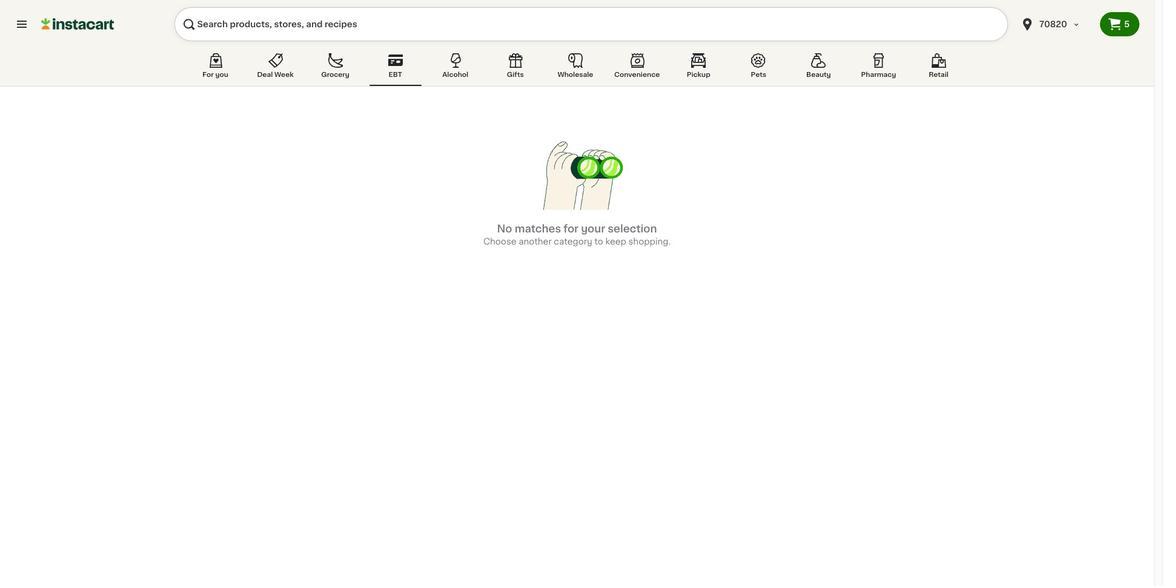 Task type: vqa. For each thing, say whether or not it's contained in the screenshot.
Choose
yes



Task type: locate. For each thing, give the bounding box(es) containing it.
grocery button
[[310, 51, 362, 86]]

pets button
[[733, 51, 785, 86]]

wholesale button
[[550, 51, 602, 86]]

for
[[203, 72, 214, 78]]

70820
[[1040, 20, 1068, 28]]

wholesale
[[558, 72, 594, 78]]

retail button
[[913, 51, 965, 86]]

week
[[275, 72, 294, 78]]

keep
[[606, 238, 627, 246]]

for you button
[[189, 51, 242, 86]]

gifts
[[507, 72, 524, 78]]

ebt button
[[370, 51, 422, 86]]

pharmacy
[[862, 72, 897, 78]]

5
[[1125, 20, 1131, 28]]

pets
[[751, 72, 767, 78]]

70820 button
[[1013, 7, 1101, 41], [1021, 7, 1093, 41]]

no matches for your selection choose another category to keep shopping.
[[484, 224, 671, 246]]

2 70820 button from the left
[[1021, 7, 1093, 41]]

grocery
[[321, 72, 350, 78]]

deal week button
[[250, 51, 302, 86]]

matches
[[515, 224, 561, 234]]

None search field
[[175, 7, 1009, 41]]

selection
[[608, 224, 658, 234]]

shopping.
[[629, 238, 671, 246]]

for
[[564, 224, 579, 234]]

5 button
[[1101, 12, 1140, 36]]

category
[[554, 238, 593, 246]]



Task type: describe. For each thing, give the bounding box(es) containing it.
to
[[595, 238, 604, 246]]

convenience button
[[610, 51, 665, 86]]

ebt
[[389, 72, 402, 78]]

you
[[215, 72, 228, 78]]

choose
[[484, 238, 517, 246]]

deal
[[257, 72, 273, 78]]

instacart image
[[41, 17, 114, 32]]

alcohol button
[[430, 51, 482, 86]]

no
[[497, 224, 513, 234]]

beauty
[[807, 72, 832, 78]]

1 70820 button from the left
[[1013, 7, 1101, 41]]

pickup
[[687, 72, 711, 78]]

pharmacy button
[[853, 51, 905, 86]]

pickup button
[[673, 51, 725, 86]]

gifts button
[[490, 51, 542, 86]]

beauty button
[[793, 51, 845, 86]]

deal week
[[257, 72, 294, 78]]

for you
[[203, 72, 228, 78]]

another
[[519, 238, 552, 246]]

convenience
[[615, 72, 660, 78]]

shop categories tab list
[[189, 51, 965, 86]]

your
[[581, 224, 606, 234]]

retail
[[929, 72, 949, 78]]

Search field
[[175, 7, 1009, 41]]

alcohol
[[443, 72, 469, 78]]



